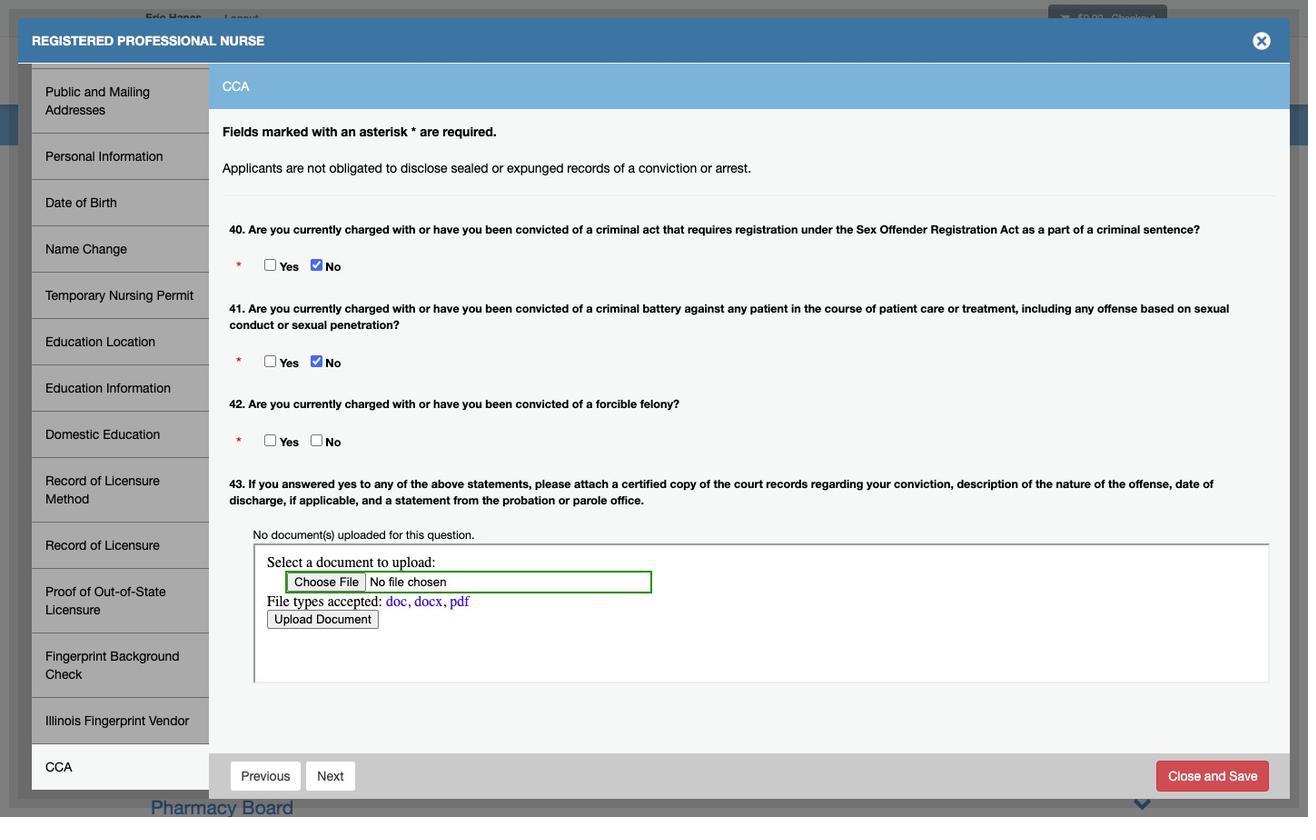 Task type: locate. For each thing, give the bounding box(es) containing it.
fingerprint up company
[[321, 385, 412, 407]]

1 yes from the top
[[280, 260, 299, 274]]

or up barber, cosmetology, esthetics & nail technology board link
[[419, 302, 430, 315]]

& left alarm on the left of page
[[418, 385, 430, 407]]

2 no checkbox from the top
[[310, 435, 322, 447]]

chevron down image inside medical board (physician & surgeon & chiropractor) link
[[1133, 473, 1152, 492]]

fingerprint inside the fingerprint background check
[[45, 649, 107, 663]]

information for education information
[[106, 381, 171, 395]]

no for 42. are you currently charged with or have you been convicted of a forcible felony? element
[[326, 436, 341, 449]]

start up occupational
[[142, 723, 169, 737]]

0 horizontal spatial records
[[567, 161, 610, 175]]

conviction
[[639, 161, 697, 175]]

2 vertical spatial charged
[[345, 398, 390, 411]]

start link down the state
[[142, 638, 169, 653]]

and up no document(s) uploaded for this question.
[[362, 493, 382, 507]]

2 vertical spatial currently
[[293, 398, 342, 411]]

no inside 41. are you currently charged with or have you been convicted of a criminal battery against any patient in the course of patient care or treatment, including any offense based on sexual conduct or sexual penetration? element
[[326, 356, 341, 370]]

convicted inside 41. are you currently charged with or have you been convicted of a criminal battery against any patient in the course of patient care or treatment, including any offense based on sexual conduct or sexual penetration?
[[516, 302, 569, 315]]

1 vertical spatial sexual
[[292, 318, 327, 332]]

2 vertical spatial convicted
[[516, 398, 569, 411]]

record inside record of licensure method
[[45, 474, 87, 488]]

1 vertical spatial information
[[106, 381, 171, 395]]

fingerprint
[[321, 385, 412, 407], [45, 649, 107, 663], [84, 713, 146, 728]]

the
[[836, 222, 854, 236], [805, 302, 822, 315], [411, 477, 428, 491], [714, 477, 731, 491], [1036, 477, 1053, 491], [1109, 477, 1126, 491], [482, 493, 500, 507]]

Yes checkbox
[[265, 259, 276, 271], [265, 355, 276, 367]]

birth
[[90, 195, 117, 210]]

nature
[[1057, 477, 1092, 491]]

for left "eric"
[[124, 20, 139, 35]]

1 horizontal spatial patient
[[880, 302, 918, 315]]

yes checkbox up agency
[[265, 259, 276, 271]]

0 vertical spatial yes checkbox
[[265, 259, 276, 271]]

1 vertical spatial nurse
[[752, 666, 795, 681]]

above
[[431, 477, 465, 491]]

currently inside 41. are you currently charged with or have you been convicted of a criminal battery against any patient in the course of patient care or treatment, including any offense based on sexual conduct or sexual penetration?
[[293, 302, 342, 315]]

no inside 42. are you currently charged with or have you been convicted of a forcible felony? element
[[326, 436, 341, 449]]

1 vertical spatial are
[[249, 302, 267, 315]]

massage
[[151, 445, 228, 467]]

yes down cosmetology,
[[280, 356, 299, 370]]

no inside 40. are you currently charged with or have you been convicted of a criminal act that requires registration under the sex offender registration act as a part of a criminal sentence? element
[[326, 260, 341, 274]]

been for felony?
[[486, 398, 513, 411]]

to right yes
[[360, 477, 371, 491]]

chevron down image left on
[[1133, 293, 1152, 312]]

act
[[1001, 222, 1019, 236]]

registered up public
[[32, 33, 114, 48]]

no down penetration?
[[326, 356, 341, 370]]

convicted up technology
[[516, 302, 569, 315]]

1 vertical spatial yes checkbox
[[265, 355, 276, 367]]

* left yes option
[[236, 433, 242, 452]]

1 horizontal spatial and
[[362, 493, 382, 507]]

with inside 41. are you currently charged with or have you been convicted of a criminal battery against any patient in the course of patient care or treatment, including any offense based on sexual conduct or sexual penetration?
[[393, 302, 416, 315]]

records
[[567, 161, 610, 175], [766, 477, 808, 491]]

0 vertical spatial no checkbox
[[310, 355, 322, 367]]

1 vertical spatial fingerprint
[[45, 649, 107, 663]]

online services
[[1052, 66, 1149, 79]]

have for that
[[434, 222, 460, 236]]

any inside 43. if you answered yes to any of the above statements, please attach a certified copy of the court records regarding your conviction, description of the nature of the offense, date of discharge, if applicable, and a statement from the probation or parole office.
[[374, 477, 394, 491]]

0 vertical spatial are
[[249, 222, 267, 236]]

0 vertical spatial licensure
[[105, 474, 160, 488]]

cca down illinois
[[45, 760, 72, 774]]

are left not
[[286, 161, 304, 175]]

chevron up image
[[1133, 533, 1152, 552]]

0 vertical spatial convicted
[[516, 222, 569, 236]]

licensure up of-
[[105, 538, 160, 553]]

1 vertical spatial charged
[[345, 302, 390, 315]]

criminal for sex
[[596, 222, 640, 236]]

3 chevron down image from the top
[[1133, 473, 1152, 492]]

0 vertical spatial charged
[[345, 222, 390, 236]]

any right against
[[728, 302, 747, 315]]

date
[[45, 195, 72, 210]]

as
[[1023, 222, 1035, 236]]

licensure inside record of licensure method
[[105, 474, 160, 488]]

1 are from the top
[[249, 222, 267, 236]]

3 convicted from the top
[[516, 398, 569, 411]]

0 horizontal spatial patient
[[750, 302, 788, 315]]

41. are you currently charged with or have you been convicted of a criminal battery against any patient in the course of patient care or treatment, including any offense based on sexual conduct or sexual penetration?
[[229, 302, 1230, 332]]

to left the disclose
[[386, 161, 397, 175]]

1 vertical spatial medical
[[151, 505, 218, 527]]

0 horizontal spatial and
[[84, 85, 106, 99]]

0 vertical spatial registered
[[32, 33, 114, 48]]

1 horizontal spatial to
[[386, 161, 397, 175]]

1 horizontal spatial are
[[420, 124, 439, 139]]

2 vertical spatial licensure
[[45, 603, 100, 617]]

2 start from the top
[[142, 666, 169, 681]]

limited
[[151, 415, 214, 437]]

lpn
[[322, 535, 358, 557]]

0 horizontal spatial for
[[124, 20, 139, 35]]

for left this
[[389, 528, 403, 542]]

2 vertical spatial been
[[486, 398, 513, 411]]

checkout
[[1112, 12, 1156, 24]]

logout
[[224, 12, 259, 24]]

battery
[[643, 302, 682, 315]]

start link up occupational
[[142, 723, 169, 737]]

0 vertical spatial and
[[84, 85, 106, 99]]

or
[[492, 161, 504, 175], [701, 161, 712, 175], [419, 222, 430, 236], [419, 302, 430, 315], [948, 302, 960, 315], [277, 318, 289, 332], [419, 398, 430, 411], [559, 493, 570, 507]]

against
[[685, 302, 725, 315]]

with up barber, cosmetology, esthetics & nail technology board link
[[393, 302, 416, 315]]

2 yes from the top
[[280, 356, 299, 370]]

0 vertical spatial fingerprint
[[321, 385, 412, 407]]

if
[[249, 477, 256, 491]]

convicted down "expunged"
[[516, 222, 569, 236]]

not
[[308, 161, 326, 175]]

convicted for felony?
[[516, 398, 569, 411]]

currently
[[293, 222, 342, 236], [293, 302, 342, 315], [293, 398, 342, 411]]

professional
[[117, 33, 217, 48]]

0 vertical spatial been
[[486, 222, 513, 236]]

1 vertical spatial nursing board
[[217, 638, 299, 653]]

you up nail
[[463, 302, 482, 315]]

0 vertical spatial have
[[434, 222, 460, 236]]

1 vertical spatial and
[[362, 493, 382, 507]]

3 charged from the top
[[345, 398, 390, 411]]

2 have from the top
[[434, 302, 460, 315]]

3 start from the top
[[142, 694, 169, 709]]

criminal inside 41. are you currently charged with or have you been convicted of a criminal battery against any patient in the course of patient care or treatment, including any offense based on sexual conduct or sexual penetration?
[[596, 302, 640, 315]]

have up nail
[[434, 302, 460, 315]]

0 horizontal spatial any
[[374, 477, 394, 491]]

the inside 41. are you currently charged with or have you been convicted of a criminal battery against any patient in the course of patient care or treatment, including any offense based on sexual conduct or sexual penetration?
[[805, 302, 822, 315]]

start for 4th start link from the bottom of the page
[[142, 638, 169, 653]]

accounting board link
[[151, 233, 1152, 257]]

illinois department of financial and professional regulation image
[[136, 41, 551, 99]]

are up conduct
[[249, 302, 267, 315]]

advanced
[[534, 666, 601, 681]]

0 horizontal spatial cca
[[45, 760, 72, 774]]

records right "expunged"
[[567, 161, 610, 175]]

addresses
[[45, 103, 106, 117]]

education for education information
[[45, 381, 103, 395]]

record for record of licensure method
[[45, 474, 87, 488]]

1 been from the top
[[486, 222, 513, 236]]

40.
[[229, 222, 245, 236]]

chevron down image inside accounting board link
[[1133, 233, 1152, 252]]

1 vertical spatial for
[[389, 528, 403, 542]]

applicants
[[223, 161, 283, 175]]

1 horizontal spatial records
[[766, 477, 808, 491]]

start
[[142, 638, 169, 653], [142, 666, 169, 681], [142, 694, 169, 709], [142, 723, 169, 737]]

are right 42.
[[249, 398, 267, 411]]

shopping cart image
[[1061, 14, 1070, 24]]

been
[[486, 222, 513, 236], [486, 302, 513, 315], [486, 398, 513, 411]]

you right if
[[259, 477, 279, 491]]

record down the method
[[45, 538, 87, 553]]

currently for 40.
[[293, 222, 342, 236]]

start down the background
[[142, 666, 169, 681]]

apn)
[[381, 535, 424, 557]]

are inside 41. are you currently charged with or have you been convicted of a criminal battery against any patient in the course of patient care or treatment, including any offense based on sexual conduct or sexual penetration?
[[249, 302, 267, 315]]

0 vertical spatial record
[[45, 474, 87, 488]]

1 vertical spatial record
[[45, 538, 87, 553]]

2 charged from the top
[[345, 302, 390, 315]]

if
[[290, 493, 296, 507]]

charged up company
[[345, 398, 390, 411]]

1 vertical spatial therapy
[[270, 766, 339, 788]]

are up the disclose
[[420, 124, 439, 139]]

architecture
[[151, 265, 254, 287]]

patient left care
[[880, 302, 918, 315]]

cca
[[223, 79, 249, 94], [45, 760, 72, 774]]

no checkbox for 42. are you currently charged with or have you been convicted of a forcible felony? element
[[310, 435, 322, 447]]

no checkbox for 41. are you currently charged with or have you been convicted of a criminal battery against any patient in the course of patient care or treatment, including any offense based on sexual conduct or sexual penetration? element
[[310, 355, 322, 367]]

a left battery
[[586, 302, 593, 315]]

licensure for record of licensure
[[105, 538, 160, 553]]

3 been from the top
[[486, 398, 513, 411]]

1 vertical spatial licensure
[[105, 538, 160, 553]]

0 horizontal spatial sexual
[[292, 318, 327, 332]]

any left offense
[[1075, 302, 1095, 315]]

1 no checkbox from the top
[[310, 355, 322, 367]]

1 medical from the top
[[151, 475, 218, 497]]

4 chevron down image from the top
[[1133, 763, 1152, 783]]

no checkbox inside 41. are you currently charged with or have you been convicted of a criminal battery against any patient in the course of patient care or treatment, including any offense based on sexual conduct or sexual penetration? element
[[310, 355, 322, 367]]

of inside proof of out-of-state licensure
[[80, 584, 91, 599]]

cca up fields
[[223, 79, 249, 94]]

with left an
[[312, 124, 338, 139]]

applicants are not obligated to disclose sealed or expunged records of a conviction or arrest.
[[223, 161, 752, 175]]

1 vertical spatial have
[[434, 302, 460, 315]]

1 currently from the top
[[293, 222, 342, 236]]

licensure inside proof of out-of-state licensure
[[45, 603, 100, 617]]

chevron down image inside collection agency board link
[[1133, 293, 1152, 312]]

nurse
[[220, 33, 265, 48], [752, 666, 795, 681]]

any right yes
[[374, 477, 394, 491]]

massage therapy board link
[[151, 445, 360, 467]]

no checkbox down cosmetology,
[[310, 355, 322, 367]]

sexual
[[1195, 302, 1230, 315], [292, 318, 327, 332]]

have down the disclose
[[434, 222, 460, 236]]

court
[[734, 477, 763, 491]]

yes inside 41. are you currently charged with or have you been convicted of a criminal battery against any patient in the course of patient care or treatment, including any offense based on sexual conduct or sexual penetration? element
[[280, 356, 299, 370]]

regarding
[[811, 477, 864, 491]]

1 horizontal spatial sexual
[[1195, 302, 1230, 315]]

0 vertical spatial for
[[124, 20, 139, 35]]

licensure for record of licensure method
[[105, 474, 160, 488]]

1 horizontal spatial nurse
[[752, 666, 795, 681]]

education up "domestic"
[[45, 381, 103, 395]]

information up birth
[[99, 149, 163, 164]]

2 chevron down image from the top
[[1133, 293, 1152, 312]]

yes inside 40. are you currently charged with or have you been convicted of a criminal act that requires registration under the sex offender registration act as a part of a criminal sentence? element
[[280, 260, 299, 274]]

are right 40.
[[249, 222, 267, 236]]

been up technology
[[486, 302, 513, 315]]

nail
[[441, 325, 473, 347]]

1 record from the top
[[45, 474, 87, 488]]

currently down no checkbox
[[293, 302, 342, 315]]

my
[[951, 66, 967, 79]]

medical inside medical board (physician & surgeon & chiropractor) link
[[151, 475, 218, 497]]

1 charged from the top
[[345, 222, 390, 236]]

yes left no checkbox
[[280, 260, 299, 274]]

chevron down image up based
[[1133, 233, 1152, 252]]

1 vertical spatial registered
[[670, 666, 749, 681]]

parole
[[573, 493, 608, 507]]

charged down obligated
[[345, 222, 390, 236]]

including
[[1022, 302, 1072, 315]]

1 vertical spatial education
[[45, 381, 103, 395]]

*
[[411, 124, 417, 139], [236, 258, 242, 276], [236, 354, 242, 372], [236, 433, 242, 452]]

0 vertical spatial cca
[[223, 79, 249, 94]]

disclose
[[401, 161, 448, 175]]

* down accounting board
[[236, 258, 242, 276]]

are
[[249, 222, 267, 236], [249, 302, 267, 315], [249, 398, 267, 411]]

with down the disclose
[[393, 222, 416, 236]]

convicted for act
[[516, 222, 569, 236]]

authorization for third- party contact
[[45, 20, 176, 53]]

0 vertical spatial education
[[45, 334, 103, 349]]

2 convicted from the top
[[516, 302, 569, 315]]

registration
[[736, 222, 798, 236]]

based
[[1141, 302, 1175, 315]]

the right "in"
[[805, 302, 822, 315]]

* down conduct
[[236, 354, 242, 372]]

records right court
[[766, 477, 808, 491]]

nursing
[[109, 288, 153, 303], [151, 535, 217, 557], [217, 610, 261, 624], [217, 638, 261, 653]]

and up addresses
[[84, 85, 106, 99]]

0 vertical spatial nurse
[[220, 33, 265, 48]]

licensure down proof
[[45, 603, 100, 617]]

1 yes checkbox from the top
[[265, 259, 276, 271]]

0 horizontal spatial to
[[360, 477, 371, 491]]

domestic
[[45, 427, 99, 442]]

proof
[[45, 584, 76, 599]]

offense
[[1098, 302, 1138, 315]]

start link
[[142, 638, 169, 653], [142, 666, 169, 681], [142, 694, 169, 709], [142, 723, 169, 737]]

for inside authorization for third- party contact
[[124, 20, 139, 35]]

start for third start link from the top of the page
[[142, 694, 169, 709]]

1 vertical spatial yes
[[280, 356, 299, 370]]

method
[[45, 492, 89, 506]]

vendor
[[149, 713, 189, 728]]

temporary
[[45, 288, 106, 303]]

occupational therapy board
[[151, 766, 396, 788]]

1 vertical spatial convicted
[[516, 302, 569, 315]]

you left contractor at top left
[[463, 398, 482, 411]]

None button
[[229, 760, 302, 791], [306, 760, 356, 791], [1157, 760, 1270, 791], [229, 760, 302, 791], [306, 760, 356, 791], [1157, 760, 1270, 791]]

or inside 43. if you answered yes to any of the above statements, please attach a certified copy of the court records regarding your conviction, description of the nature of the offense, date of discharge, if applicable, and a statement from the probation or parole office.
[[559, 493, 570, 507]]

2 yes checkbox from the top
[[265, 355, 276, 367]]

0 vertical spatial yes
[[280, 260, 299, 274]]

2 horizontal spatial any
[[1075, 302, 1095, 315]]

registered right the practice
[[670, 666, 749, 681]]

been down 'applicants are not obligated to disclose sealed or expunged records of a conviction or arrest.'
[[486, 222, 513, 236]]

0 vertical spatial medical
[[151, 475, 218, 497]]

start link up vendor
[[142, 694, 169, 709]]

with
[[312, 124, 338, 139], [393, 222, 416, 236], [393, 302, 416, 315], [393, 398, 416, 411]]

1 chevron down image from the top
[[1133, 233, 1152, 252]]

sex
[[857, 222, 877, 236]]

you inside 43. if you answered yes to any of the above statements, please attach a certified copy of the court records regarding your conviction, description of the nature of the offense, date of discharge, if applicable, and a statement from the probation or parole office.
[[259, 477, 279, 491]]

2 vertical spatial are
[[249, 398, 267, 411]]

start up vendor
[[142, 694, 169, 709]]

no checkbox up answered
[[310, 435, 322, 447]]

are for 41.
[[249, 302, 267, 315]]

start for 3rd start link from the bottom
[[142, 666, 169, 681]]

and inside public and mailing addresses
[[84, 85, 106, 99]]

* right asterisk
[[411, 124, 417, 139]]

41. are you currently charged with or have you been convicted of a criminal battery against any patient in the course of patient care or treatment, including any offense based on sexual conduct or sexual penetration? element
[[253, 352, 341, 376]]

0 vertical spatial sexual
[[1195, 302, 1230, 315]]

criminal left battery
[[596, 302, 640, 315]]

you up the limited liability company link
[[270, 398, 290, 411]]

information down dental in the left top of the page
[[106, 381, 171, 395]]

3 currently from the top
[[293, 398, 342, 411]]

been right alarm on the left of page
[[486, 398, 513, 411]]

barber, cosmetology, esthetics & nail technology board link
[[151, 325, 633, 347]]

of
[[614, 161, 625, 175], [76, 195, 87, 210], [572, 222, 583, 236], [1074, 222, 1084, 236], [572, 302, 583, 315], [866, 302, 877, 315], [572, 398, 583, 411], [90, 474, 101, 488], [397, 477, 408, 491], [700, 477, 711, 491], [1022, 477, 1033, 491], [1095, 477, 1106, 491], [1203, 477, 1214, 491], [90, 538, 101, 553], [80, 584, 91, 599]]

chevron down image inside occupational therapy board link
[[1133, 763, 1152, 783]]

40. are you currently charged with or have you been convicted of a criminal act that requires registration under the sex offender registration act as a part of a criminal sentence? element
[[253, 256, 341, 280]]

chevron down image
[[1133, 233, 1152, 252], [1133, 293, 1152, 312], [1133, 473, 1152, 492], [1133, 763, 1152, 783]]

1 vertical spatial records
[[766, 477, 808, 491]]

2 been from the top
[[486, 302, 513, 315]]

1 convicted from the top
[[516, 222, 569, 236]]

sexual down agency
[[292, 318, 327, 332]]

charged for 41.
[[345, 302, 390, 315]]

yes checkbox inside 41. are you currently charged with or have you been convicted of a criminal battery against any patient in the course of patient care or treatment, including any offense based on sexual conduct or sexual penetration? element
[[265, 355, 276, 367]]

patient left "in"
[[750, 302, 788, 315]]

or down please
[[559, 493, 570, 507]]

copy
[[670, 477, 697, 491]]

1 have from the top
[[434, 222, 460, 236]]

1 nursing board from the top
[[217, 610, 299, 624]]

or down the disclose
[[419, 222, 430, 236]]

2 are from the top
[[249, 302, 267, 315]]

2 vertical spatial fingerprint
[[84, 713, 146, 728]]

dental
[[151, 355, 206, 377]]

start down the state
[[142, 638, 169, 653]]

you up 40. are you currently charged with or have you been convicted of a criminal act that requires registration under the sex offender registration act as a part of a criminal sentence? element
[[270, 222, 290, 236]]

currently up no checkbox
[[293, 222, 342, 236]]

1 vertical spatial to
[[360, 477, 371, 491]]

1 vertical spatial currently
[[293, 302, 342, 315]]

0 vertical spatial nursing board
[[217, 610, 299, 624]]

(rn,
[[279, 535, 316, 557]]

chevron down image
[[1133, 793, 1152, 813]]

advanced practice registered nurse
[[534, 666, 795, 681]]

3 have from the top
[[434, 398, 460, 411]]

1 vertical spatial cca
[[45, 760, 72, 774]]

convicted
[[516, 222, 569, 236], [516, 302, 569, 315], [516, 398, 569, 411]]

care
[[921, 302, 945, 315]]

permit
[[157, 288, 194, 303]]

registered
[[32, 33, 114, 48], [670, 666, 749, 681]]

the left offense,
[[1109, 477, 1126, 491]]

have inside 41. are you currently charged with or have you been convicted of a criminal battery against any patient in the course of patient care or treatment, including any offense based on sexual conduct or sexual penetration?
[[434, 302, 460, 315]]

charged inside 41. are you currently charged with or have you been convicted of a criminal battery against any patient in the course of patient care or treatment, including any offense based on sexual conduct or sexual penetration?
[[345, 302, 390, 315]]

No checkbox
[[310, 355, 322, 367], [310, 435, 322, 447]]

patient
[[750, 302, 788, 315], [880, 302, 918, 315]]

0 vertical spatial currently
[[293, 222, 342, 236]]

2 record from the top
[[45, 538, 87, 553]]

fingerprint inside barber, cosmetology, esthetics & nail technology board dental board detective, security, fingerprint & alarm contractor board limited liability company massage therapy board
[[321, 385, 412, 407]]

chevron down image for occupational therapy board
[[1133, 763, 1152, 783]]

2 patient from the left
[[880, 302, 918, 315]]

0 vertical spatial records
[[567, 161, 610, 175]]

conduct
[[229, 318, 274, 332]]

charged up penetration?
[[345, 302, 390, 315]]

2 vertical spatial yes
[[280, 436, 299, 449]]

1 start from the top
[[142, 638, 169, 653]]

part
[[1048, 222, 1070, 236]]

0 horizontal spatial are
[[286, 161, 304, 175]]

been inside 41. are you currently charged with or have you been convicted of a criminal battery against any patient in the course of patient care or treatment, including any offense based on sexual conduct or sexual penetration?
[[486, 302, 513, 315]]

yes checkbox down cosmetology,
[[265, 355, 276, 367]]

alarm
[[435, 385, 485, 407]]

office.
[[611, 493, 644, 507]]

2 currently from the top
[[293, 302, 342, 315]]

0 horizontal spatial nurse
[[220, 33, 265, 48]]

3 start link from the top
[[142, 694, 169, 709]]

0 vertical spatial are
[[420, 124, 439, 139]]

no for 40. are you currently charged with or have you been convicted of a criminal act that requires registration under the sex offender registration act as a part of a criminal sentence? element
[[326, 260, 341, 274]]

2 vertical spatial have
[[434, 398, 460, 411]]

criminal left act
[[596, 222, 640, 236]]

with left alarm on the left of page
[[393, 398, 416, 411]]

charged for 42.
[[345, 398, 390, 411]]

4 start from the top
[[142, 723, 169, 737]]

education down temporary on the left top of the page
[[45, 334, 103, 349]]

online
[[1052, 66, 1091, 79]]

1 vertical spatial been
[[486, 302, 513, 315]]

you up cosmetology,
[[270, 302, 290, 315]]

yes inside 42. are you currently charged with or have you been convicted of a forcible felony? element
[[280, 436, 299, 449]]

nursing board
[[217, 610, 299, 624], [217, 638, 299, 653]]

1 vertical spatial no checkbox
[[310, 435, 322, 447]]

0 vertical spatial therapy
[[234, 445, 303, 467]]

medical board (physician & surgeon & chiropractor) link
[[151, 473, 1152, 497]]

online services link
[[1037, 41, 1172, 105]]

with for 40.
[[393, 222, 416, 236]]

3 are from the top
[[249, 398, 267, 411]]

chevron down image up chevron down icon
[[1133, 763, 1152, 783]]

3 yes from the top
[[280, 436, 299, 449]]

1 horizontal spatial any
[[728, 302, 747, 315]]

have for against
[[434, 302, 460, 315]]

sexual right on
[[1195, 302, 1230, 315]]

charged
[[345, 222, 390, 236], [345, 302, 390, 315], [345, 398, 390, 411]]

0 vertical spatial information
[[99, 149, 163, 164]]

you
[[270, 222, 290, 236], [463, 222, 482, 236], [270, 302, 290, 315], [463, 302, 482, 315], [270, 398, 290, 411], [463, 398, 482, 411], [259, 477, 279, 491]]

2 medical from the top
[[151, 505, 218, 527]]



Task type: describe. For each thing, give the bounding box(es) containing it.
1 patient from the left
[[750, 302, 788, 315]]

services
[[1094, 66, 1146, 79]]

temporary nursing permit
[[45, 288, 194, 303]]

no for 41. are you currently charged with or have you been convicted of a criminal battery against any patient in the course of patient care or treatment, including any offense based on sexual conduct or sexual penetration? element
[[326, 356, 341, 370]]

location
[[106, 334, 156, 349]]

the left sex on the top of page
[[836, 222, 854, 236]]

or down agency
[[277, 318, 289, 332]]

expunged
[[507, 161, 564, 175]]

a left act
[[586, 222, 593, 236]]

document(s)
[[271, 528, 335, 542]]

of-
[[120, 584, 136, 599]]

my account link
[[936, 41, 1037, 105]]

limited liability company link
[[151, 415, 372, 437]]

convicted for battery
[[516, 302, 569, 315]]

proof of out-of-state licensure
[[45, 584, 166, 617]]

education for education location
[[45, 334, 103, 349]]

42. are you currently charged with or have you been convicted of a forcible felony?
[[229, 398, 680, 411]]

hanes
[[169, 11, 202, 25]]

currently for 41.
[[293, 302, 342, 315]]

been for act
[[486, 222, 513, 236]]

with for 42.
[[393, 398, 416, 411]]

therapy inside barber, cosmetology, esthetics & nail technology board dental board detective, security, fingerprint & alarm contractor board limited liability company massage therapy board
[[234, 445, 303, 467]]

are for 40.
[[249, 222, 267, 236]]

sentence?
[[1144, 222, 1201, 236]]

license
[[534, 580, 581, 595]]

this
[[406, 528, 424, 542]]

eric
[[145, 11, 166, 25]]

of inside record of licensure method
[[90, 474, 101, 488]]

a inside 41. are you currently charged with or have you been convicted of a criminal battery against any patient in the course of patient care or treatment, including any offense based on sexual conduct or sexual penetration?
[[586, 302, 593, 315]]

certified
[[622, 477, 667, 491]]

& left nail
[[423, 325, 435, 347]]

state
[[136, 584, 166, 599]]

yes for 41. are you currently charged with or have you been convicted of a criminal battery against any patient in the course of patient care or treatment, including any offense based on sexual conduct or sexual penetration? element
[[280, 356, 299, 370]]

yes checkbox for 41. are you currently charged with or have you been convicted of a criminal battery against any patient in the course of patient care or treatment, including any offense based on sexual conduct or sexual penetration? element
[[265, 355, 276, 367]]

that
[[663, 222, 685, 236]]

felony?
[[640, 398, 680, 411]]

information for personal information
[[99, 149, 163, 164]]

logout link
[[211, 0, 272, 36]]

1 horizontal spatial cca
[[223, 79, 249, 94]]

fields
[[223, 124, 259, 139]]

corporation
[[223, 505, 325, 527]]

description
[[957, 477, 1019, 491]]

the up statement
[[411, 477, 428, 491]]

no down the corporation
[[253, 528, 268, 542]]

chevron down image for collection agency board
[[1133, 293, 1152, 312]]

* for 40. are you currently charged with or have you been convicted of a criminal act that requires registration under the sex offender registration act as a part of a criminal sentence? element
[[236, 258, 242, 276]]

& right lpn on the left of the page
[[364, 535, 376, 557]]

42. are you currently charged with or have you been convicted of a forcible felony? element
[[253, 431, 341, 456]]

yes for 40. are you currently charged with or have you been convicted of a criminal act that requires registration under the sex offender registration act as a part of a criminal sentence? element
[[280, 260, 299, 274]]

discharge,
[[229, 493, 286, 507]]

offense,
[[1129, 477, 1173, 491]]

1 horizontal spatial for
[[389, 528, 403, 542]]

criminal for course
[[596, 302, 640, 315]]

medical for medical corporation
[[151, 505, 218, 527]]

1 horizontal spatial registered
[[670, 666, 749, 681]]

1 start link from the top
[[142, 638, 169, 653]]

start for 4th start link
[[142, 723, 169, 737]]

2 start link from the top
[[142, 666, 169, 681]]

0 vertical spatial to
[[386, 161, 397, 175]]

agency
[[242, 295, 306, 317]]

1 vertical spatial are
[[286, 161, 304, 175]]

* for 42. are you currently charged with or have you been convicted of a forcible felony? element
[[236, 433, 242, 452]]

name change
[[45, 242, 127, 256]]

collection agency board link
[[151, 293, 1152, 317]]

eric hanes
[[145, 11, 202, 25]]

course
[[825, 302, 863, 315]]

change
[[83, 242, 127, 256]]

medical for medical board (physician & surgeon & chiropractor)
[[151, 475, 218, 497]]

date of birth
[[45, 195, 117, 210]]

43. if you answered yes to any of the above statements, please attach a certified copy of the court records regarding your conviction, description of the nature of the offense, date of discharge, if applicable, and a statement from the probation or parole office.
[[229, 477, 1214, 507]]

yes checkbox for 40. are you currently charged with or have you been convicted of a criminal act that requires registration under the sex offender registration act as a part of a criminal sentence? element
[[265, 259, 276, 271]]

in
[[792, 302, 801, 315]]

detective, security, fingerprint & alarm contractor board link
[[151, 385, 638, 407]]

criminal left sentence?
[[1097, 222, 1141, 236]]

surgeon
[[389, 475, 461, 497]]

or right "sealed"
[[492, 161, 504, 175]]

party
[[45, 38, 75, 53]]

accounting
[[151, 235, 248, 257]]

& right yes
[[372, 475, 384, 497]]

home link
[[875, 41, 936, 105]]

architecture board
[[151, 265, 311, 287]]

fingerprint background check
[[45, 649, 180, 682]]

chevron down image for accounting board
[[1133, 233, 1152, 252]]

chevron down image for medical board (physician & surgeon & chiropractor)
[[1133, 473, 1152, 492]]

you down "sealed"
[[463, 222, 482, 236]]

practice
[[278, 666, 324, 681]]

occupational
[[151, 766, 264, 788]]

and inside 43. if you answered yes to any of the above statements, please attach a certified copy of the court records regarding your conviction, description of the nature of the offense, date of discharge, if applicable, and a statement from the probation or parole office.
[[362, 493, 382, 507]]

a right part
[[1088, 222, 1094, 236]]

yes for 42. are you currently charged with or have you been convicted of a forcible felony? element
[[280, 436, 299, 449]]

the left nature
[[1036, 477, 1053, 491]]

are for 42.
[[249, 398, 267, 411]]

advanced practice nurse
[[217, 666, 361, 681]]

collection agency board
[[151, 295, 363, 317]]

conviction,
[[894, 477, 954, 491]]

a up office. on the left of the page
[[612, 477, 619, 491]]

liability
[[219, 415, 284, 437]]

yes
[[338, 477, 357, 491]]

or left arrest.
[[701, 161, 712, 175]]

the left court
[[714, 477, 731, 491]]

or right care
[[948, 302, 960, 315]]

with for 41.
[[393, 302, 416, 315]]

public and mailing addresses
[[45, 85, 150, 117]]

marked
[[262, 124, 308, 139]]

& right the above
[[466, 475, 478, 497]]

date
[[1176, 477, 1200, 491]]

the down statements,
[[482, 493, 500, 507]]

2 nursing board from the top
[[217, 638, 299, 653]]

$0.00
[[1078, 12, 1104, 24]]

practice
[[605, 666, 667, 681]]

or left alarm on the left of page
[[419, 398, 430, 411]]

41.
[[229, 302, 245, 315]]

requires
[[688, 222, 732, 236]]

0 horizontal spatial registered
[[32, 33, 114, 48]]

applicable,
[[300, 493, 359, 507]]

answered
[[282, 477, 335, 491]]

a right as
[[1039, 222, 1045, 236]]

a left conviction
[[628, 161, 635, 175]]

public
[[45, 85, 81, 99]]

statements,
[[468, 477, 532, 491]]

a left 'forcible'
[[586, 398, 593, 411]]

medical board (physician & surgeon & chiropractor)
[[151, 475, 596, 497]]

probation
[[503, 493, 555, 507]]

uploaded
[[338, 528, 386, 542]]

domestic education
[[45, 427, 160, 442]]

record for record of licensure
[[45, 538, 87, 553]]

to inside 43. if you answered yes to any of the above statements, please attach a certified copy of the court records regarding your conviction, description of the nature of the offense, date of discharge, if applicable, and a statement from the probation or parole office.
[[360, 477, 371, 491]]

4 start link from the top
[[142, 723, 169, 737]]

occupational therapy board link
[[151, 763, 1152, 788]]

been for battery
[[486, 302, 513, 315]]

No checkbox
[[310, 259, 322, 271]]

charged for 40.
[[345, 222, 390, 236]]

2 vertical spatial education
[[103, 427, 160, 442]]

authorization
[[45, 20, 120, 35]]

currently for 42.
[[293, 398, 342, 411]]

an
[[341, 124, 356, 139]]

required.
[[443, 124, 497, 139]]

architecture board link
[[151, 265, 311, 287]]

company
[[289, 415, 372, 437]]

esthetics
[[340, 325, 418, 347]]

home
[[890, 66, 922, 79]]

barber,
[[151, 325, 212, 347]]

close window image
[[1248, 26, 1277, 55]]

medical corporation link
[[151, 505, 325, 527]]

medical corporation
[[151, 505, 325, 527]]

illinois
[[45, 713, 81, 728]]

40. are you currently charged with or have you been convicted of a criminal act that requires registration under the sex offender registration act as a part of a criminal sentence?
[[229, 222, 1201, 236]]

Yes checkbox
[[265, 435, 276, 447]]

records inside 43. if you answered yes to any of the above statements, please attach a certified copy of the court records regarding your conviction, description of the nature of the offense, date of discharge, if applicable, and a statement from the probation or parole office.
[[766, 477, 808, 491]]

third-
[[143, 20, 176, 35]]

a left statement
[[386, 493, 392, 507]]

* for 41. are you currently charged with or have you been convicted of a criminal battery against any patient in the course of patient care or treatment, including any offense based on sexual conduct or sexual penetration? element
[[236, 354, 242, 372]]

education location
[[45, 334, 156, 349]]



Task type: vqa. For each thing, say whether or not it's contained in the screenshot.
select within '24. Please list information on your primary school education in the grid below:' element
no



